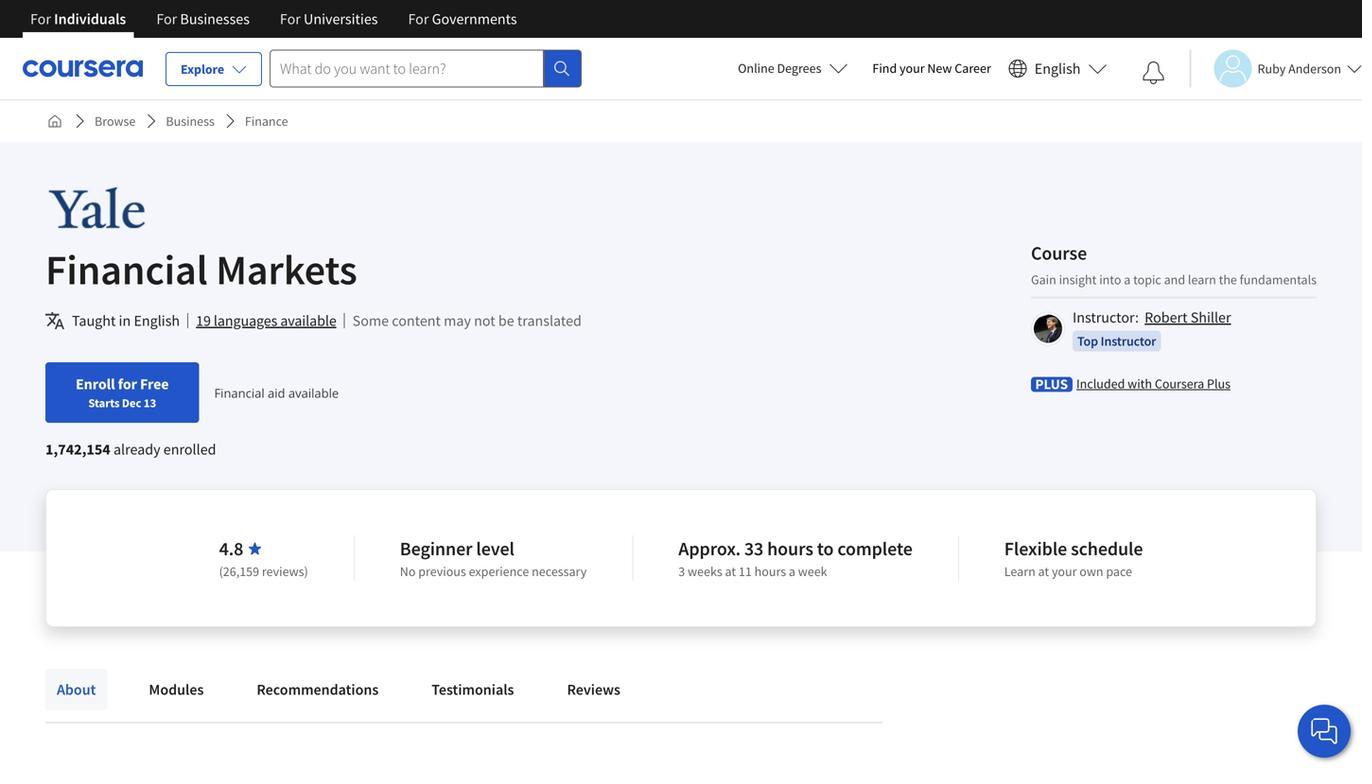 Task type: vqa. For each thing, say whether or not it's contained in the screenshot.


Task type: describe. For each thing, give the bounding box(es) containing it.
approx.
[[679, 537, 741, 561]]

no
[[400, 563, 416, 580]]

included with coursera plus link
[[1077, 374, 1231, 393]]

beginner level no previous experience necessary
[[400, 537, 587, 580]]

content
[[392, 311, 441, 330]]

dec
[[122, 396, 141, 411]]

universities
[[304, 9, 378, 28]]

translated
[[517, 311, 582, 330]]

at inside flexible schedule learn at your own pace
[[1039, 563, 1050, 580]]

weeks
[[688, 563, 723, 580]]

businesses
[[180, 9, 250, 28]]

robert
[[1145, 308, 1188, 327]]

english inside button
[[1035, 59, 1081, 78]]

19 languages available
[[196, 311, 337, 330]]

financial for financial markets
[[45, 243, 208, 296]]

find
[[873, 60, 897, 77]]

learn
[[1188, 271, 1217, 288]]

approx. 33 hours to complete 3 weeks at 11 hours a week
[[679, 537, 913, 580]]

enroll
[[76, 375, 115, 394]]

available for financial aid available
[[288, 384, 339, 401]]

business
[[166, 113, 215, 130]]

3
[[679, 563, 685, 580]]

languages
[[214, 311, 277, 330]]

for governments
[[408, 9, 517, 28]]

robert shiller image
[[1034, 315, 1063, 343]]

previous
[[418, 563, 466, 580]]

in
[[119, 311, 131, 330]]

chat with us image
[[1310, 716, 1340, 747]]

13
[[144, 396, 156, 411]]

for for universities
[[280, 9, 301, 28]]

recommendations
[[257, 680, 379, 699]]

browse link
[[87, 104, 143, 138]]

not
[[474, 311, 496, 330]]

at inside 'approx. 33 hours to complete 3 weeks at 11 hours a week'
[[725, 563, 736, 580]]

a inside course gain insight into a topic and learn the fundamentals
[[1124, 271, 1131, 288]]

find your new career link
[[863, 57, 1001, 80]]

11
[[739, 563, 752, 580]]

taught
[[72, 311, 116, 330]]

testimonials
[[432, 680, 514, 699]]

for individuals
[[30, 9, 126, 28]]

about
[[57, 680, 96, 699]]

beginner
[[400, 537, 473, 561]]

complete
[[838, 537, 913, 561]]

available for 19 languages available
[[280, 311, 337, 330]]

course
[[1031, 241, 1087, 265]]

business link
[[158, 104, 222, 138]]

33
[[745, 537, 764, 561]]

included
[[1077, 375, 1125, 392]]

finance
[[245, 113, 288, 130]]

yale university image
[[45, 187, 223, 230]]

reviews link
[[556, 669, 632, 711]]

explore button
[[166, 52, 262, 86]]

own
[[1080, 563, 1104, 580]]

topic
[[1134, 271, 1162, 288]]

anderson
[[1289, 60, 1342, 77]]

reviews)
[[262, 563, 308, 580]]

ruby anderson button
[[1190, 50, 1363, 88]]

finance link
[[237, 104, 296, 138]]

0 vertical spatial hours
[[767, 537, 814, 561]]

financial aid available
[[214, 384, 339, 401]]

19 languages available button
[[196, 309, 337, 332]]

free
[[140, 375, 169, 394]]

testimonials link
[[420, 669, 526, 711]]

for businesses
[[156, 9, 250, 28]]

instructor
[[1101, 333, 1157, 350]]

level
[[476, 537, 515, 561]]

some
[[353, 311, 389, 330]]

a inside 'approx. 33 hours to complete 3 weeks at 11 hours a week'
[[789, 563, 796, 580]]

What do you want to learn? text field
[[270, 50, 544, 88]]

gain
[[1031, 271, 1057, 288]]

coursera image
[[23, 53, 143, 84]]

some content may not be translated
[[353, 311, 582, 330]]

modules
[[149, 680, 204, 699]]

ruby
[[1258, 60, 1286, 77]]



Task type: locate. For each thing, give the bounding box(es) containing it.
(26,159 reviews)
[[219, 563, 308, 580]]

a left week
[[789, 563, 796, 580]]

1 horizontal spatial english
[[1035, 59, 1081, 78]]

individuals
[[54, 9, 126, 28]]

home image
[[47, 114, 62, 129]]

your inside the find your new career link
[[900, 60, 925, 77]]

browse
[[95, 113, 136, 130]]

english right in
[[134, 311, 180, 330]]

hours right 11
[[755, 563, 786, 580]]

financial left 'aid'
[[214, 384, 265, 401]]

english button
[[1001, 38, 1115, 99]]

0 vertical spatial your
[[900, 60, 925, 77]]

learn
[[1005, 563, 1036, 580]]

schedule
[[1071, 537, 1143, 561]]

for
[[118, 375, 137, 394]]

recommendations link
[[245, 669, 390, 711]]

available
[[280, 311, 337, 330], [288, 384, 339, 401]]

1 vertical spatial your
[[1052, 563, 1077, 580]]

financial up "taught in english"
[[45, 243, 208, 296]]

at
[[725, 563, 736, 580], [1039, 563, 1050, 580]]

1 for from the left
[[30, 9, 51, 28]]

1 horizontal spatial financial
[[214, 384, 265, 401]]

4 for from the left
[[408, 9, 429, 28]]

financial for financial aid available
[[214, 384, 265, 401]]

0 vertical spatial english
[[1035, 59, 1081, 78]]

reviews
[[567, 680, 621, 699]]

into
[[1100, 271, 1122, 288]]

markets
[[216, 243, 357, 296]]

1 horizontal spatial at
[[1039, 563, 1050, 580]]

at right learn
[[1039, 563, 1050, 580]]

be
[[499, 311, 514, 330]]

show notifications image
[[1143, 62, 1165, 84]]

may
[[444, 311, 471, 330]]

1 horizontal spatial a
[[1124, 271, 1131, 288]]

enrolled
[[164, 440, 216, 459]]

included with coursera plus
[[1077, 375, 1231, 392]]

2 at from the left
[[1039, 563, 1050, 580]]

2 for from the left
[[156, 9, 177, 28]]

necessary
[[532, 563, 587, 580]]

4.8
[[219, 537, 243, 561]]

None search field
[[270, 50, 582, 88]]

plus
[[1207, 375, 1231, 392]]

0 horizontal spatial a
[[789, 563, 796, 580]]

enroll for free starts dec 13
[[76, 375, 169, 411]]

0 vertical spatial available
[[280, 311, 337, 330]]

taught in english
[[72, 311, 180, 330]]

course gain insight into a topic and learn the fundamentals
[[1031, 241, 1317, 288]]

for left universities in the top of the page
[[280, 9, 301, 28]]

for for individuals
[[30, 9, 51, 28]]

a right into
[[1124, 271, 1131, 288]]

top
[[1078, 333, 1098, 350]]

week
[[798, 563, 828, 580]]

your left own
[[1052, 563, 1077, 580]]

experience
[[469, 563, 529, 580]]

aid
[[268, 384, 285, 401]]

your
[[900, 60, 925, 77], [1052, 563, 1077, 580]]

with
[[1128, 375, 1153, 392]]

3 for from the left
[[280, 9, 301, 28]]

(26,159
[[219, 563, 259, 580]]

for up what do you want to learn? text field at the left
[[408, 9, 429, 28]]

for for governments
[[408, 9, 429, 28]]

hours up week
[[767, 537, 814, 561]]

your inside flexible schedule learn at your own pace
[[1052, 563, 1077, 580]]

already
[[113, 440, 160, 459]]

0 vertical spatial a
[[1124, 271, 1131, 288]]

1 vertical spatial available
[[288, 384, 339, 401]]

coursera plus image
[[1031, 377, 1073, 392]]

1 vertical spatial financial
[[214, 384, 265, 401]]

shiller
[[1191, 308, 1232, 327]]

english right career at the top of the page
[[1035, 59, 1081, 78]]

your right find
[[900, 60, 925, 77]]

find your new career
[[873, 60, 991, 77]]

explore
[[181, 61, 224, 78]]

insight
[[1059, 271, 1097, 288]]

1,742,154 already enrolled
[[45, 440, 216, 459]]

new
[[928, 60, 952, 77]]

flexible
[[1005, 537, 1068, 561]]

instructor: robert shiller top instructor
[[1073, 308, 1232, 350]]

the
[[1219, 271, 1238, 288]]

online
[[738, 60, 775, 77]]

about link
[[45, 669, 107, 711]]

instructor:
[[1073, 308, 1139, 327]]

1 at from the left
[[725, 563, 736, 580]]

financial markets
[[45, 243, 357, 296]]

19
[[196, 311, 211, 330]]

for left individuals
[[30, 9, 51, 28]]

online degrees button
[[723, 47, 863, 89]]

degrees
[[777, 60, 822, 77]]

at left 11
[[725, 563, 736, 580]]

1 vertical spatial hours
[[755, 563, 786, 580]]

a
[[1124, 271, 1131, 288], [789, 563, 796, 580]]

1 vertical spatial a
[[789, 563, 796, 580]]

available down markets
[[280, 311, 337, 330]]

flexible schedule learn at your own pace
[[1005, 537, 1143, 580]]

for universities
[[280, 9, 378, 28]]

0 vertical spatial financial
[[45, 243, 208, 296]]

for for businesses
[[156, 9, 177, 28]]

english
[[1035, 59, 1081, 78], [134, 311, 180, 330]]

0 horizontal spatial your
[[900, 60, 925, 77]]

financial
[[45, 243, 208, 296], [214, 384, 265, 401]]

career
[[955, 60, 991, 77]]

0 horizontal spatial english
[[134, 311, 180, 330]]

hours
[[767, 537, 814, 561], [755, 563, 786, 580]]

online degrees
[[738, 60, 822, 77]]

available right 'aid'
[[288, 384, 339, 401]]

banner navigation
[[15, 0, 532, 38]]

and
[[1164, 271, 1186, 288]]

governments
[[432, 9, 517, 28]]

1,742,154
[[45, 440, 110, 459]]

coursera
[[1155, 375, 1205, 392]]

0 horizontal spatial financial
[[45, 243, 208, 296]]

for left businesses
[[156, 9, 177, 28]]

0 horizontal spatial at
[[725, 563, 736, 580]]

1 vertical spatial english
[[134, 311, 180, 330]]

for
[[30, 9, 51, 28], [156, 9, 177, 28], [280, 9, 301, 28], [408, 9, 429, 28]]

1 horizontal spatial your
[[1052, 563, 1077, 580]]

available inside button
[[280, 311, 337, 330]]

robert shiller link
[[1145, 308, 1232, 327]]

modules link
[[138, 669, 215, 711]]

ruby anderson
[[1258, 60, 1342, 77]]

to
[[817, 537, 834, 561]]

starts
[[88, 396, 120, 411]]



